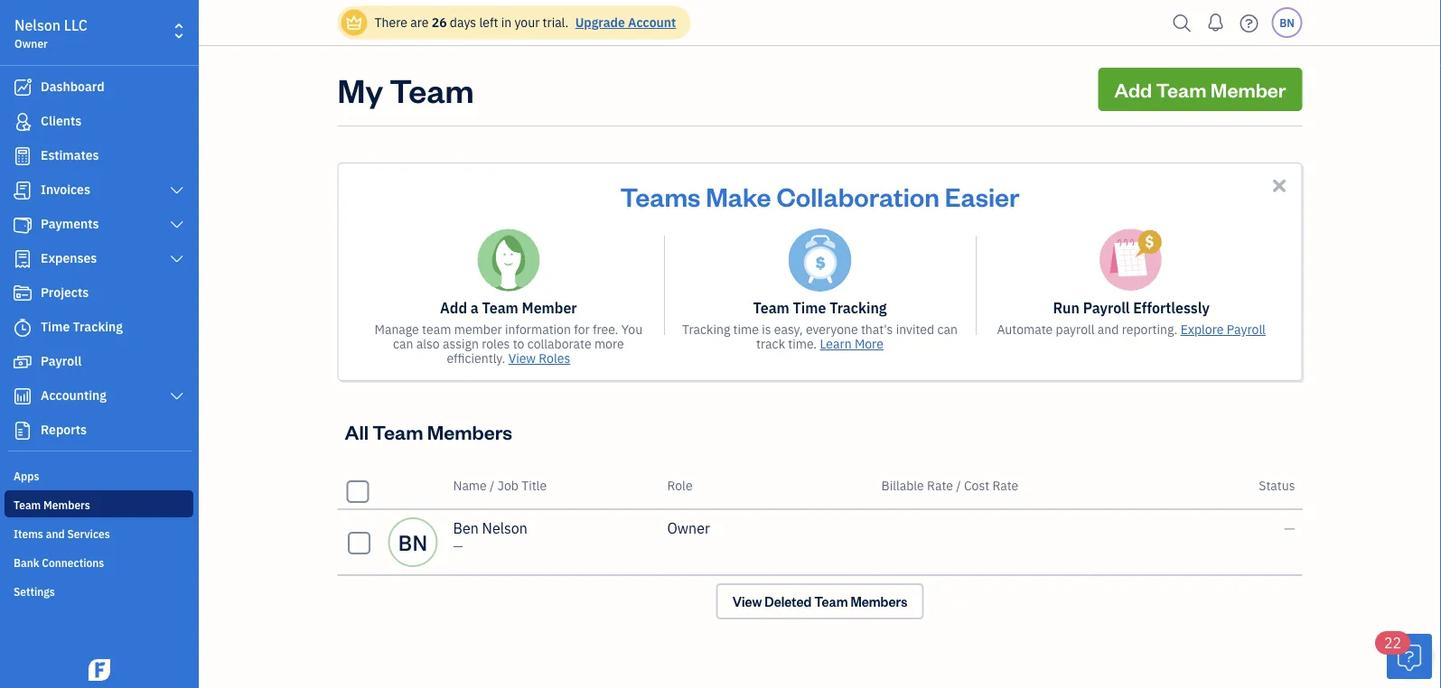 Task type: describe. For each thing, give the bounding box(es) containing it.
payments
[[41, 216, 99, 232]]

there
[[375, 14, 408, 31]]

upgrade account link
[[572, 14, 676, 31]]

can for team time tracking
[[938, 321, 958, 338]]

add team member button
[[1098, 68, 1303, 111]]

settings
[[14, 585, 55, 599]]

nelson llc owner
[[14, 16, 88, 51]]

26
[[432, 14, 447, 31]]

my team
[[338, 68, 474, 111]]

add team member
[[1115, 76, 1287, 102]]

upgrade
[[575, 14, 625, 31]]

run payroll effortlessly image
[[1100, 229, 1163, 292]]

trial.
[[543, 14, 569, 31]]

bank connections
[[14, 556, 104, 570]]

tracking inside tracking time is easy, everyone that's invited can track time.
[[683, 321, 731, 338]]

projects link
[[5, 277, 193, 310]]

everyone
[[806, 321, 858, 338]]

chevron large down image for payments
[[169, 218, 185, 232]]

expense image
[[12, 250, 33, 268]]

2 / from the left
[[956, 478, 961, 494]]

chevron large down image for expenses
[[169, 252, 185, 267]]

dashboard image
[[12, 79, 33, 97]]

bn button
[[1272, 7, 1303, 38]]

time inside main element
[[41, 319, 70, 335]]

team down 26
[[390, 68, 474, 111]]

connections
[[42, 556, 104, 570]]

tracking inside main element
[[73, 319, 123, 335]]

manage team member information for free. you can also assign roles to collaborate more efficiently.
[[375, 321, 643, 367]]

invoices link
[[5, 174, 193, 207]]

there are 26 days left in your trial. upgrade account
[[375, 14, 676, 31]]

efficiently.
[[447, 350, 506, 367]]

account
[[628, 14, 676, 31]]

add for add team member
[[1115, 76, 1153, 102]]

a
[[471, 299, 479, 318]]

2 horizontal spatial payroll
[[1227, 321, 1266, 338]]

manage
[[375, 321, 419, 338]]

go to help image
[[1235, 9, 1264, 37]]

apps link
[[5, 462, 193, 489]]

payment image
[[12, 216, 33, 234]]

view deleted team members
[[733, 593, 908, 611]]

items and services link
[[5, 520, 193, 547]]

more
[[855, 336, 884, 353]]

view deleted team members link
[[716, 584, 924, 620]]

add a team member image
[[477, 229, 540, 292]]

bank connections link
[[5, 549, 193, 576]]

team up is
[[753, 299, 790, 318]]

team right a
[[482, 299, 519, 318]]

roles
[[482, 336, 510, 353]]

billable rate / cost rate
[[882, 478, 1019, 494]]

timer image
[[12, 319, 33, 337]]

team
[[422, 321, 451, 338]]

add for add a team member
[[440, 299, 467, 318]]

teams
[[620, 179, 701, 213]]

and inside run payroll effortlessly automate payroll and reporting. explore payroll
[[1098, 321, 1119, 338]]

team members link
[[5, 491, 193, 518]]

days
[[450, 14, 476, 31]]

dashboard link
[[5, 71, 193, 104]]

client image
[[12, 113, 33, 131]]

run
[[1053, 299, 1080, 318]]

accounting link
[[5, 381, 193, 413]]

job
[[498, 478, 519, 494]]

reporting.
[[1122, 321, 1178, 338]]

team members
[[14, 498, 90, 512]]

ben nelson —
[[453, 519, 528, 555]]

time.
[[788, 336, 817, 353]]

main element
[[0, 0, 244, 689]]

that's
[[861, 321, 893, 338]]

collaboration
[[777, 179, 940, 213]]

bank
[[14, 556, 39, 570]]

invited
[[896, 321, 935, 338]]

invoices
[[41, 181, 90, 198]]

free.
[[593, 321, 619, 338]]

notifications image
[[1202, 5, 1231, 41]]

view for view deleted team members
[[733, 593, 762, 611]]

and inside main element
[[46, 527, 65, 541]]

left
[[479, 14, 498, 31]]

projects
[[41, 284, 89, 301]]

name
[[453, 478, 487, 494]]

team inside main element
[[14, 498, 41, 512]]

member inside button
[[1211, 76, 1287, 102]]

— inside ben nelson —
[[453, 538, 463, 555]]

1 horizontal spatial members
[[427, 419, 512, 445]]

payroll link
[[5, 346, 193, 379]]

22
[[1385, 634, 1402, 653]]

cost
[[964, 478, 990, 494]]

ben
[[453, 519, 479, 538]]

1 horizontal spatial payroll
[[1083, 299, 1130, 318]]

settings link
[[5, 578, 193, 605]]

chevron large down image for invoices
[[169, 183, 185, 198]]



Task type: vqa. For each thing, say whether or not it's contained in the screenshot.
View Deleted Team Members
yes



Task type: locate. For each thing, give the bounding box(es) containing it.
0 horizontal spatial and
[[46, 527, 65, 541]]

all
[[345, 419, 369, 445]]

automate
[[997, 321, 1053, 338]]

1 horizontal spatial time
[[793, 299, 826, 318]]

invoice image
[[12, 182, 33, 200]]

1 rate from the left
[[927, 478, 954, 494]]

items
[[14, 527, 43, 541]]

owner up dashboard image
[[14, 36, 48, 51]]

2 chevron large down image from the top
[[169, 218, 185, 232]]

0 horizontal spatial view
[[509, 350, 536, 367]]

/
[[490, 478, 495, 494], [956, 478, 961, 494]]

/ left the "cost"
[[956, 478, 961, 494]]

freshbooks image
[[85, 660, 114, 682]]

time
[[734, 321, 759, 338]]

teams make collaboration easier
[[620, 179, 1020, 213]]

rate
[[927, 478, 954, 494], [993, 478, 1019, 494]]

estimates
[[41, 147, 99, 164]]

status
[[1259, 478, 1296, 494]]

estimate image
[[12, 147, 33, 165]]

close image
[[1269, 175, 1290, 196]]

explore
[[1181, 321, 1224, 338]]

deleted
[[765, 593, 812, 611]]

1 horizontal spatial and
[[1098, 321, 1119, 338]]

name / job title
[[453, 478, 547, 494]]

reports link
[[5, 415, 193, 447]]

1 horizontal spatial member
[[1211, 76, 1287, 102]]

0 horizontal spatial payroll
[[41, 353, 82, 370]]

tracking
[[830, 299, 887, 318], [73, 319, 123, 335], [683, 321, 731, 338]]

0 horizontal spatial can
[[393, 336, 413, 353]]

report image
[[12, 422, 33, 440]]

rate left the "cost"
[[927, 478, 954, 494]]

team time tracking image
[[789, 229, 852, 292]]

chevron large down image inside payments link
[[169, 218, 185, 232]]

payroll inside main element
[[41, 353, 82, 370]]

1 vertical spatial and
[[46, 527, 65, 541]]

0 vertical spatial time
[[793, 299, 826, 318]]

member
[[454, 321, 502, 338]]

and right items
[[46, 527, 65, 541]]

nelson inside ben nelson —
[[482, 519, 528, 538]]

you
[[622, 321, 643, 338]]

2 horizontal spatial members
[[851, 593, 908, 611]]

chevron large down image
[[169, 183, 185, 198], [169, 218, 185, 232], [169, 252, 185, 267], [169, 390, 185, 404]]

to
[[513, 336, 525, 353]]

members inside main element
[[43, 498, 90, 512]]

chevron large down image inside accounting link
[[169, 390, 185, 404]]

— down name
[[453, 538, 463, 555]]

make
[[706, 179, 772, 213]]

for
[[574, 321, 590, 338]]

0 vertical spatial add
[[1115, 76, 1153, 102]]

items and services
[[14, 527, 110, 541]]

bn left the ben
[[398, 529, 428, 557]]

is
[[762, 321, 772, 338]]

1 vertical spatial members
[[43, 498, 90, 512]]

22 button
[[1376, 632, 1433, 680]]

view for view roles
[[509, 350, 536, 367]]

members
[[427, 419, 512, 445], [43, 498, 90, 512], [851, 593, 908, 611]]

title
[[522, 478, 547, 494]]

chevron large down image up projects link
[[169, 252, 185, 267]]

in
[[501, 14, 512, 31]]

team right all
[[373, 419, 423, 445]]

payroll
[[1083, 299, 1130, 318], [1227, 321, 1266, 338], [41, 353, 82, 370]]

estimates link
[[5, 140, 193, 173]]

1 vertical spatial time
[[41, 319, 70, 335]]

expenses
[[41, 250, 97, 267]]

chevron large down image inside invoices link
[[169, 183, 185, 198]]

are
[[411, 14, 429, 31]]

learn
[[820, 336, 852, 353]]

1 horizontal spatial view
[[733, 593, 762, 611]]

payroll right explore
[[1227, 321, 1266, 338]]

0 horizontal spatial time
[[41, 319, 70, 335]]

1 vertical spatial member
[[522, 299, 577, 318]]

2 horizontal spatial tracking
[[830, 299, 887, 318]]

collaborate
[[528, 336, 592, 353]]

view
[[509, 350, 536, 367], [733, 593, 762, 611]]

0 vertical spatial nelson
[[14, 16, 61, 35]]

dashboard
[[41, 78, 105, 95]]

team inside button
[[1156, 76, 1207, 102]]

member up information
[[522, 299, 577, 318]]

bn right go to help icon
[[1280, 15, 1295, 30]]

1 horizontal spatial nelson
[[482, 519, 528, 538]]

time right timer icon
[[41, 319, 70, 335]]

run payroll effortlessly automate payroll and reporting. explore payroll
[[997, 299, 1266, 338]]

0 vertical spatial owner
[[14, 36, 48, 51]]

and right 'payroll'
[[1098, 321, 1119, 338]]

my
[[338, 68, 383, 111]]

tracking left "time"
[[683, 321, 731, 338]]

1 horizontal spatial can
[[938, 321, 958, 338]]

your
[[515, 14, 540, 31]]

payroll up 'payroll'
[[1083, 299, 1130, 318]]

1 horizontal spatial /
[[956, 478, 961, 494]]

0 horizontal spatial owner
[[14, 36, 48, 51]]

nelson right the ben
[[482, 519, 528, 538]]

view roles
[[509, 350, 571, 367]]

1 vertical spatial owner
[[668, 519, 710, 538]]

expenses link
[[5, 243, 193, 276]]

view inside view deleted team members link
[[733, 593, 762, 611]]

money image
[[12, 353, 33, 371]]

3 chevron large down image from the top
[[169, 252, 185, 267]]

2 rate from the left
[[993, 478, 1019, 494]]

/ left job
[[490, 478, 495, 494]]

bn
[[1280, 15, 1295, 30], [398, 529, 428, 557]]

can right invited
[[938, 321, 958, 338]]

0 vertical spatial member
[[1211, 76, 1287, 102]]

search image
[[1168, 9, 1197, 37]]

easier
[[945, 179, 1020, 213]]

0 horizontal spatial /
[[490, 478, 495, 494]]

1 chevron large down image from the top
[[169, 183, 185, 198]]

member
[[1211, 76, 1287, 102], [522, 299, 577, 318]]

0 horizontal spatial bn
[[398, 529, 428, 557]]

nelson
[[14, 16, 61, 35], [482, 519, 528, 538]]

clients
[[41, 113, 82, 129]]

0 vertical spatial payroll
[[1083, 299, 1130, 318]]

effortlessly
[[1134, 299, 1210, 318]]

assign
[[443, 336, 479, 353]]

0 horizontal spatial —
[[453, 538, 463, 555]]

crown image
[[345, 13, 364, 32]]

team down apps at the bottom left of page
[[14, 498, 41, 512]]

role
[[668, 478, 693, 494]]

reports
[[41, 422, 87, 438]]

1 vertical spatial nelson
[[482, 519, 528, 538]]

0 horizontal spatial member
[[522, 299, 577, 318]]

easy,
[[774, 321, 803, 338]]

accounting
[[41, 387, 107, 404]]

team right deleted
[[815, 593, 848, 611]]

services
[[67, 527, 110, 541]]

0 vertical spatial members
[[427, 419, 512, 445]]

payroll up accounting
[[41, 353, 82, 370]]

4 chevron large down image from the top
[[169, 390, 185, 404]]

1 horizontal spatial add
[[1115, 76, 1153, 102]]

roles
[[539, 350, 571, 367]]

learn more
[[820, 336, 884, 353]]

tracking down projects link
[[73, 319, 123, 335]]

view left deleted
[[733, 593, 762, 611]]

nelson inside nelson llc owner
[[14, 16, 61, 35]]

1 horizontal spatial bn
[[1280, 15, 1295, 30]]

team down search icon
[[1156, 76, 1207, 102]]

tracking up that's
[[830, 299, 887, 318]]

0 horizontal spatial members
[[43, 498, 90, 512]]

more
[[595, 336, 624, 353]]

time tracking link
[[5, 312, 193, 344]]

1 vertical spatial add
[[440, 299, 467, 318]]

1 horizontal spatial owner
[[668, 519, 710, 538]]

chevron large down image up expenses link
[[169, 218, 185, 232]]

resource center badge image
[[1387, 635, 1433, 680]]

owner down role
[[668, 519, 710, 538]]

— down "status"
[[1284, 519, 1296, 538]]

bn inside dropdown button
[[1280, 15, 1295, 30]]

apps
[[14, 469, 39, 484]]

can inside manage team member information for free. you can also assign roles to collaborate more efficiently.
[[393, 336, 413, 353]]

1 horizontal spatial rate
[[993, 478, 1019, 494]]

track
[[757, 336, 785, 353]]

project image
[[12, 285, 33, 303]]

can inside tracking time is easy, everyone that's invited can track time.
[[938, 321, 958, 338]]

also
[[416, 336, 440, 353]]

0 vertical spatial bn
[[1280, 15, 1295, 30]]

2 vertical spatial payroll
[[41, 353, 82, 370]]

0 horizontal spatial nelson
[[14, 16, 61, 35]]

1 / from the left
[[490, 478, 495, 494]]

time tracking
[[41, 319, 123, 335]]

0 vertical spatial and
[[1098, 321, 1119, 338]]

add
[[1115, 76, 1153, 102], [440, 299, 467, 318]]

1 horizontal spatial —
[[1284, 519, 1296, 538]]

time up the easy,
[[793, 299, 826, 318]]

1 vertical spatial bn
[[398, 529, 428, 557]]

0 vertical spatial view
[[509, 350, 536, 367]]

0 horizontal spatial add
[[440, 299, 467, 318]]

rate right the "cost"
[[993, 478, 1019, 494]]

1 vertical spatial view
[[733, 593, 762, 611]]

chevron large down image for accounting
[[169, 390, 185, 404]]

add a team member
[[440, 299, 577, 318]]

information
[[505, 321, 571, 338]]

0 horizontal spatial rate
[[927, 478, 954, 494]]

chevron large down image up payments link
[[169, 183, 185, 198]]

view left the roles
[[509, 350, 536, 367]]

can left also on the left of the page
[[393, 336, 413, 353]]

0 horizontal spatial tracking
[[73, 319, 123, 335]]

chevron large down image down payroll link
[[169, 390, 185, 404]]

chart image
[[12, 388, 33, 406]]

2 vertical spatial members
[[851, 593, 908, 611]]

1 vertical spatial payroll
[[1227, 321, 1266, 338]]

all team members
[[345, 419, 512, 445]]

payroll
[[1056, 321, 1095, 338]]

member down go to help icon
[[1211, 76, 1287, 102]]

team time tracking
[[753, 299, 887, 318]]

nelson left llc
[[14, 16, 61, 35]]

can for add a team member
[[393, 336, 413, 353]]

add inside button
[[1115, 76, 1153, 102]]

llc
[[64, 16, 88, 35]]

1 horizontal spatial tracking
[[683, 321, 731, 338]]

owner inside nelson llc owner
[[14, 36, 48, 51]]

owner
[[14, 36, 48, 51], [668, 519, 710, 538]]

can
[[938, 321, 958, 338], [393, 336, 413, 353]]



